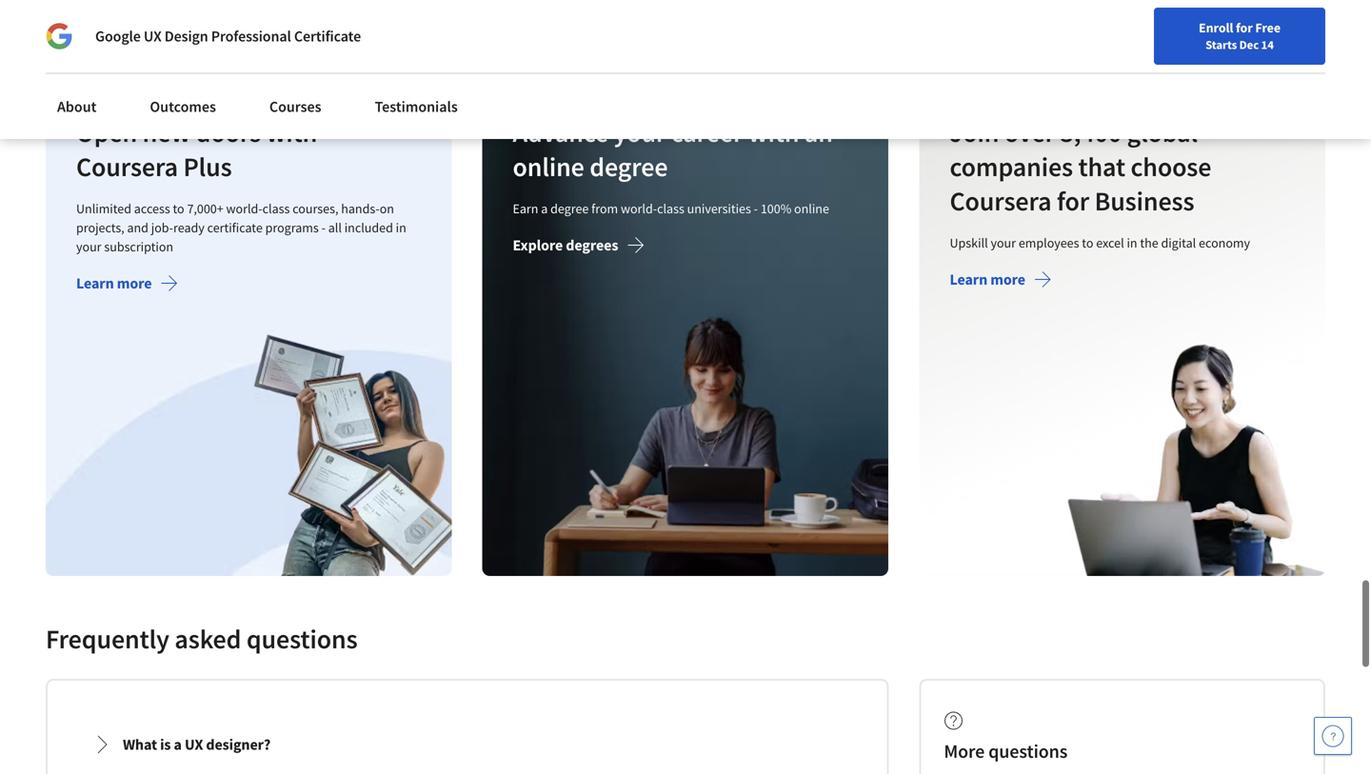 Task type: describe. For each thing, give the bounding box(es) containing it.
courses link
[[258, 86, 333, 128]]

learn more for rightmost learn more link
[[950, 270, 1026, 289]]

advance your career with an online degree
[[513, 116, 833, 183]]

earn
[[513, 200, 539, 217]]

learn more for the left learn more link
[[76, 274, 152, 293]]

degrees
[[566, 236, 619, 255]]

new
[[143, 116, 191, 149]]

about
[[57, 97, 97, 116]]

more questions
[[944, 740, 1068, 763]]

digital
[[1161, 234, 1196, 251]]

coursera plus image
[[76, 92, 190, 104]]

0 vertical spatial -
[[754, 200, 758, 217]]

included
[[345, 219, 393, 236]]

for inside enroll for free starts dec 14
[[1236, 19, 1253, 36]]

0 vertical spatial questions
[[247, 622, 358, 656]]

certificate
[[207, 219, 263, 236]]

online inside advance your career with an online degree
[[513, 150, 585, 183]]

1 vertical spatial to
[[1082, 234, 1094, 251]]

explore degrees link
[[513, 236, 645, 259]]

1 vertical spatial online
[[795, 200, 830, 217]]

1 horizontal spatial in
[[1127, 234, 1138, 251]]

explore
[[513, 236, 563, 255]]

global
[[1127, 116, 1198, 149]]

outcomes
[[150, 97, 216, 116]]

certificate
[[294, 27, 361, 46]]

coursera inside join over 3,400 global companies that choose coursera for business
[[950, 184, 1052, 218]]

job-
[[151, 219, 173, 236]]

enroll for free starts dec 14
[[1199, 19, 1281, 52]]

unlimited access to 7,000+ world-class courses, hands-on projects, and job-ready certificate programs - all included in your subscription
[[76, 200, 406, 255]]

advance
[[513, 116, 609, 149]]

designer?
[[206, 735, 271, 754]]

outcomes link
[[138, 86, 228, 128]]

dec
[[1240, 37, 1259, 52]]

coursera image
[[23, 15, 144, 46]]

with for doors
[[266, 116, 317, 149]]

a inside the what is a ux designer? dropdown button
[[174, 735, 182, 754]]

from
[[592, 200, 618, 217]]

doors
[[196, 116, 261, 149]]

join
[[950, 116, 999, 149]]

frequently
[[46, 622, 169, 656]]

ready
[[173, 219, 205, 236]]

0 vertical spatial ux
[[144, 27, 162, 46]]

asked
[[175, 622, 241, 656]]

show notifications image
[[1150, 24, 1173, 47]]

learn for the left learn more link
[[76, 274, 114, 293]]

3,400
[[1060, 116, 1122, 149]]

google ux design professional certificate
[[95, 27, 361, 46]]

projects,
[[76, 219, 124, 236]]

explore degrees
[[513, 236, 619, 255]]

0 horizontal spatial learn more link
[[76, 274, 179, 297]]

economy
[[1199, 234, 1250, 251]]

all
[[328, 219, 342, 236]]

earn a degree from world-class universities - 100% online
[[513, 200, 830, 217]]

help center image
[[1322, 725, 1345, 748]]

world- for 7,000+
[[226, 200, 263, 217]]

that
[[1078, 150, 1126, 183]]

frequently asked questions
[[46, 622, 358, 656]]

employees
[[1019, 234, 1079, 251]]

0 horizontal spatial more
[[117, 274, 152, 293]]

more
[[944, 740, 985, 763]]

world- for from
[[621, 200, 657, 217]]

1 vertical spatial degree
[[551, 200, 589, 217]]

about link
[[46, 86, 108, 128]]



Task type: vqa. For each thing, say whether or not it's contained in the screenshot.
rightmost 4
no



Task type: locate. For each thing, give the bounding box(es) containing it.
1 vertical spatial coursera
[[950, 184, 1052, 218]]

2 with from the left
[[749, 116, 800, 149]]

2 horizontal spatial your
[[991, 234, 1016, 251]]

0 horizontal spatial questions
[[247, 622, 358, 656]]

more
[[991, 270, 1026, 289], [117, 274, 152, 293]]

an
[[805, 116, 833, 149]]

professional
[[211, 27, 291, 46]]

in left the
[[1127, 234, 1138, 251]]

100%
[[761, 200, 792, 217]]

ux inside dropdown button
[[185, 735, 203, 754]]

world- inside unlimited access to 7,000+ world-class courses, hands-on projects, and job-ready certificate programs - all included in your subscription
[[226, 200, 263, 217]]

what
[[123, 735, 157, 754]]

14
[[1262, 37, 1274, 52]]

with left "an"
[[749, 116, 800, 149]]

your right upskill
[[991, 234, 1016, 251]]

1 horizontal spatial learn
[[950, 270, 988, 289]]

1 with from the left
[[266, 116, 317, 149]]

1 horizontal spatial learn more link
[[950, 270, 1052, 293]]

degree left 'from'
[[551, 200, 589, 217]]

0 horizontal spatial with
[[266, 116, 317, 149]]

in right "included"
[[396, 219, 406, 236]]

learn down upskill
[[950, 270, 988, 289]]

online right 100%
[[795, 200, 830, 217]]

None search field
[[271, 12, 586, 50]]

1 vertical spatial -
[[322, 219, 326, 236]]

learn
[[950, 270, 988, 289], [76, 274, 114, 293]]

class for courses,
[[263, 200, 290, 217]]

to
[[173, 200, 184, 217], [1082, 234, 1094, 251]]

- left all
[[322, 219, 326, 236]]

to left excel
[[1082, 234, 1094, 251]]

0 horizontal spatial ux
[[144, 27, 162, 46]]

google image
[[46, 23, 72, 50]]

0 horizontal spatial to
[[173, 200, 184, 217]]

access
[[134, 200, 170, 217]]

class up the programs
[[263, 200, 290, 217]]

learn for rightmost learn more link
[[950, 270, 988, 289]]

upskill your employees to excel in the digital economy
[[950, 234, 1250, 251]]

1 vertical spatial a
[[174, 735, 182, 754]]

hands-
[[341, 200, 380, 217]]

learn down projects,
[[76, 274, 114, 293]]

and
[[127, 219, 149, 236]]

with right the doors
[[266, 116, 317, 149]]

2 world- from the left
[[621, 200, 657, 217]]

0 horizontal spatial in
[[396, 219, 406, 236]]

0 vertical spatial for
[[1236, 19, 1253, 36]]

questions
[[247, 622, 358, 656], [989, 740, 1068, 763]]

coursera down open
[[76, 150, 178, 183]]

world-
[[226, 200, 263, 217], [621, 200, 657, 217]]

1 horizontal spatial -
[[754, 200, 758, 217]]

0 horizontal spatial coursera
[[76, 150, 178, 183]]

0 horizontal spatial a
[[174, 735, 182, 754]]

1 horizontal spatial to
[[1082, 234, 1094, 251]]

starts
[[1206, 37, 1237, 52]]

more down subscription
[[117, 274, 152, 293]]

excel
[[1096, 234, 1124, 251]]

ux left design
[[144, 27, 162, 46]]

learn more link down upskill
[[950, 270, 1052, 293]]

- inside unlimited access to 7,000+ world-class courses, hands-on projects, and job-ready certificate programs - all included in your subscription
[[322, 219, 326, 236]]

design
[[165, 27, 208, 46]]

learn more link
[[950, 270, 1052, 293], [76, 274, 179, 297]]

0 horizontal spatial online
[[513, 150, 585, 183]]

class inside unlimited access to 7,000+ world-class courses, hands-on projects, and job-ready certificate programs - all included in your subscription
[[263, 200, 290, 217]]

enroll
[[1199, 19, 1234, 36]]

learn more
[[950, 270, 1026, 289], [76, 274, 152, 293]]

a
[[541, 200, 548, 217], [174, 735, 182, 754]]

to inside unlimited access to 7,000+ world-class courses, hands-on projects, and job-ready certificate programs - all included in your subscription
[[173, 200, 184, 217]]

1 vertical spatial questions
[[989, 740, 1068, 763]]

0 vertical spatial coursera
[[76, 150, 178, 183]]

a right the earn
[[541, 200, 548, 217]]

1 horizontal spatial more
[[991, 270, 1026, 289]]

7,000+
[[187, 200, 224, 217]]

your
[[614, 116, 666, 149], [991, 234, 1016, 251], [76, 238, 101, 255]]

choose
[[1131, 150, 1212, 183]]

class for universities
[[657, 200, 685, 217]]

career
[[671, 116, 743, 149]]

the
[[1140, 234, 1159, 251]]

0 horizontal spatial -
[[322, 219, 326, 236]]

with inside advance your career with an online degree
[[749, 116, 800, 149]]

1 horizontal spatial questions
[[989, 740, 1068, 763]]

ux right the is
[[185, 735, 203, 754]]

plus
[[183, 150, 232, 183]]

for
[[1236, 19, 1253, 36], [1057, 184, 1090, 218]]

for up dec
[[1236, 19, 1253, 36]]

business
[[1095, 184, 1195, 218]]

1 horizontal spatial online
[[795, 200, 830, 217]]

1 horizontal spatial ux
[[185, 735, 203, 754]]

0 horizontal spatial class
[[263, 200, 290, 217]]

coursera
[[76, 150, 178, 183], [950, 184, 1052, 218]]

learn more down upskill
[[950, 270, 1026, 289]]

is
[[160, 735, 171, 754]]

your inside advance your career with an online degree
[[614, 116, 666, 149]]

0 horizontal spatial your
[[76, 238, 101, 255]]

1 horizontal spatial degree
[[590, 150, 668, 183]]

courses,
[[293, 200, 339, 217]]

degree
[[590, 150, 668, 183], [551, 200, 589, 217]]

on
[[380, 200, 394, 217]]

1 horizontal spatial learn more
[[950, 270, 1026, 289]]

1 class from the left
[[263, 200, 290, 217]]

with
[[266, 116, 317, 149], [749, 116, 800, 149]]

what is a ux designer?
[[123, 735, 271, 754]]

1 horizontal spatial class
[[657, 200, 685, 217]]

0 horizontal spatial learn more
[[76, 274, 152, 293]]

menu item
[[1007, 19, 1130, 81]]

online down advance
[[513, 150, 585, 183]]

companies
[[950, 150, 1073, 183]]

online
[[513, 150, 585, 183], [795, 200, 830, 217]]

to up ready
[[173, 200, 184, 217]]

in inside unlimited access to 7,000+ world-class courses, hands-on projects, and job-ready certificate programs - all included in your subscription
[[396, 219, 406, 236]]

open new doors with coursera plus
[[76, 116, 317, 183]]

1 horizontal spatial coursera
[[950, 184, 1052, 218]]

degree inside advance your career with an online degree
[[590, 150, 668, 183]]

join over 3,400 global companies that choose coursera for business
[[950, 116, 1212, 218]]

0 horizontal spatial for
[[1057, 184, 1090, 218]]

your for upskill
[[991, 234, 1016, 251]]

learn more link down subscription
[[76, 274, 179, 297]]

ux
[[144, 27, 162, 46], [185, 735, 203, 754]]

-
[[754, 200, 758, 217], [322, 219, 326, 236]]

1 vertical spatial for
[[1057, 184, 1090, 218]]

your inside unlimited access to 7,000+ world-class courses, hands-on projects, and job-ready certificate programs - all included in your subscription
[[76, 238, 101, 255]]

what is a ux designer? button
[[77, 718, 858, 771]]

0 horizontal spatial degree
[[551, 200, 589, 217]]

class left universities
[[657, 200, 685, 217]]

over
[[1004, 116, 1055, 149]]

1 horizontal spatial your
[[614, 116, 666, 149]]

open
[[76, 116, 137, 149]]

testimonials link
[[363, 86, 469, 128]]

with inside open new doors with coursera plus
[[266, 116, 317, 149]]

learn more down subscription
[[76, 274, 152, 293]]

1 horizontal spatial with
[[749, 116, 800, 149]]

0 vertical spatial a
[[541, 200, 548, 217]]

for down the that
[[1057, 184, 1090, 218]]

class
[[263, 200, 290, 217], [657, 200, 685, 217]]

0 vertical spatial to
[[173, 200, 184, 217]]

universities
[[687, 200, 752, 217]]

coursera down companies
[[950, 184, 1052, 218]]

0 vertical spatial online
[[513, 150, 585, 183]]

- left 100%
[[754, 200, 758, 217]]

coursera inside open new doors with coursera plus
[[76, 150, 178, 183]]

0 vertical spatial degree
[[590, 150, 668, 183]]

1 world- from the left
[[226, 200, 263, 217]]

1 horizontal spatial for
[[1236, 19, 1253, 36]]

testimonials
[[375, 97, 458, 116]]

0 horizontal spatial world-
[[226, 200, 263, 217]]

your for advance
[[614, 116, 666, 149]]

in
[[396, 219, 406, 236], [1127, 234, 1138, 251]]

programs
[[265, 219, 319, 236]]

1 vertical spatial ux
[[185, 735, 203, 754]]

more down employees
[[991, 270, 1026, 289]]

degree up 'from'
[[590, 150, 668, 183]]

your left career
[[614, 116, 666, 149]]

free
[[1256, 19, 1281, 36]]

a right the is
[[174, 735, 182, 754]]

google
[[95, 27, 141, 46]]

courses
[[269, 97, 322, 116]]

upskill
[[950, 234, 988, 251]]

your down projects,
[[76, 238, 101, 255]]

world- right 'from'
[[621, 200, 657, 217]]

with for career
[[749, 116, 800, 149]]

for inside join over 3,400 global companies that choose coursera for business
[[1057, 184, 1090, 218]]

subscription
[[104, 238, 173, 255]]

2 class from the left
[[657, 200, 685, 217]]

0 horizontal spatial learn
[[76, 274, 114, 293]]

world- up certificate
[[226, 200, 263, 217]]

1 horizontal spatial world-
[[621, 200, 657, 217]]

questions right asked
[[247, 622, 358, 656]]

unlimited
[[76, 200, 131, 217]]

questions right more
[[989, 740, 1068, 763]]

1 horizontal spatial a
[[541, 200, 548, 217]]



